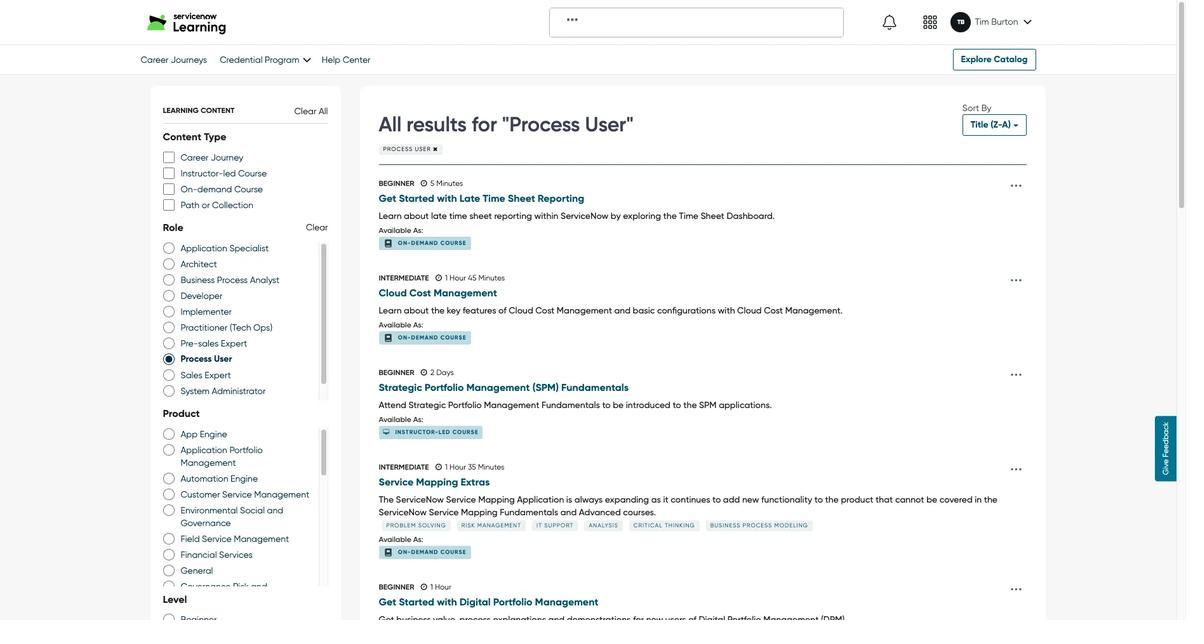 Task type: describe. For each thing, give the bounding box(es) containing it.
demand down late
[[411, 239, 439, 246]]

4 as: from the top
[[413, 535, 423, 544]]

fundamentals inside "service mapping extras the servicenow service mapping application is always expanding as it continues to add new functionality to the product that cannot be covered in the servicenow service mapping fundamentals and advanced courses. problem solving risk management it support analysis critical thinking business process modeling"
[[500, 507, 558, 517]]

customer service management
[[181, 489, 309, 500]]

1 horizontal spatial sheet
[[701, 211, 725, 221]]

a)
[[1002, 119, 1011, 130]]

and inside cloud cost management learn about the key features of cloud cost management and basic configurations with cloud cost management.
[[614, 305, 631, 316]]

led inside list
[[439, 428, 451, 435]]

get started with late time sheet reporting link
[[379, 193, 1006, 205]]

strategic portfolio management (spm) fundamentals link
[[379, 382, 1006, 394]]

is
[[566, 495, 572, 505]]

tb
[[957, 18, 965, 26]]

title (z-a) button
[[963, 114, 1027, 136]]

available for cloud
[[379, 321, 411, 329]]

on-demand course down late
[[398, 239, 466, 246]]

0 vertical spatial instructor-led course
[[181, 168, 267, 178]]

the
[[379, 495, 394, 505]]

1 hour 45 minutes
[[445, 274, 505, 283]]

beginner for get
[[379, 179, 414, 188]]

content type
[[163, 131, 226, 143]]

explore catalog link
[[953, 49, 1036, 70]]

for
[[472, 112, 497, 136]]

social
[[240, 505, 265, 515]]

and inside governance risk and compliance
[[251, 581, 267, 592]]

architect
[[181, 259, 217, 269]]

1 vertical spatial servicenow
[[396, 495, 444, 505]]

configurations
[[657, 305, 716, 316]]

field service management
[[181, 534, 289, 544]]

title
[[971, 119, 989, 130]]

the right in
[[984, 495, 998, 505]]

0 horizontal spatial time
[[483, 193, 505, 205]]

solving
[[418, 522, 446, 529]]

all inside "button"
[[319, 106, 328, 116]]

credential program link
[[220, 55, 309, 65]]

governance inside environmental social and governance
[[181, 518, 231, 528]]

0 horizontal spatial user
[[214, 354, 232, 364]]

governance risk and compliance
[[181, 581, 267, 604]]

center
[[343, 55, 371, 65]]

2 horizontal spatial cost
[[764, 305, 783, 316]]

career journeys
[[141, 55, 207, 65]]

customer
[[181, 489, 220, 500]]

career for career journey
[[181, 152, 209, 162]]

beginner for strategic
[[379, 368, 414, 377]]

3 beginner from the top
[[379, 583, 414, 592]]

2
[[430, 368, 434, 377]]

environmental social and governance
[[181, 505, 283, 528]]

explore catalog
[[961, 54, 1028, 65]]

tim
[[975, 17, 989, 27]]

application specialist
[[181, 243, 269, 253]]

process user inside button
[[383, 146, 433, 152]]

available for get
[[379, 226, 411, 235]]

analyst
[[250, 275, 280, 285]]

about inside cloud cost management learn about the key features of cloud cost management and basic configurations with cloud cost management.
[[404, 305, 429, 316]]

5
[[430, 179, 435, 188]]

basic
[[633, 305, 655, 316]]

clear all
[[294, 106, 328, 116]]

it
[[537, 522, 542, 529]]

engine for app engine
[[200, 429, 227, 439]]

always
[[575, 495, 603, 505]]

1 hour
[[430, 583, 451, 592]]

in
[[975, 495, 982, 505]]

0 vertical spatial minutes
[[436, 179, 463, 188]]

as: for started
[[413, 226, 423, 235]]

available as: for get
[[379, 226, 423, 235]]

... button for service mapping extras
[[1006, 454, 1027, 479]]

title (z-a)
[[971, 119, 1013, 130]]

critical
[[634, 522, 663, 529]]

to right functionality
[[815, 495, 823, 505]]

... for about
[[1010, 265, 1023, 286]]

1 vertical spatial strategic
[[409, 400, 446, 410]]

minutes for service mapping extras
[[478, 463, 505, 472]]

add
[[723, 495, 740, 505]]

implementer
[[181, 307, 232, 317]]

times image
[[433, 146, 438, 152]]

minutes for cloud cost management
[[478, 274, 505, 283]]

2 days
[[430, 368, 454, 377]]

type
[[204, 131, 226, 143]]

service up the
[[379, 476, 414, 488]]

0 vertical spatial led
[[223, 168, 236, 178]]

practitioner (tech ops)
[[181, 322, 273, 333]]

be inside strategic portfolio management (spm) fundamentals attend strategic portfolio management fundamentals to be introduced to the spm applications.
[[613, 400, 624, 410]]

the inside cloud cost management learn about the key features of cloud cost management and basic configurations with cloud cost management.
[[431, 305, 445, 316]]

1 for cloud cost management
[[445, 274, 448, 283]]

sort by
[[963, 103, 992, 113]]

get for get started with digital portfolio management
[[379, 596, 396, 608]]

clear for clear
[[306, 222, 328, 232]]

service up solving
[[429, 507, 459, 517]]

system
[[181, 386, 210, 396]]

that
[[876, 495, 893, 505]]

attend
[[379, 400, 406, 410]]

0 horizontal spatial cloud
[[379, 287, 407, 299]]

or
[[202, 200, 210, 210]]

risk inside "service mapping extras the servicenow service mapping application is always expanding as it continues to add new functionality to the product that cannot be covered in the servicenow service mapping fundamentals and advanced courses. problem solving risk management it support analysis critical thinking business process modeling"
[[462, 522, 475, 529]]

reporting
[[538, 193, 584, 205]]

0 vertical spatial fundamentals
[[561, 382, 629, 394]]

credential
[[220, 55, 263, 65]]

header menu menu bar
[[847, 3, 1036, 42]]

environmental
[[181, 505, 238, 515]]

path or collection
[[181, 200, 253, 210]]

45
[[468, 274, 477, 283]]

system administrator
[[181, 386, 266, 396]]

collection
[[212, 200, 253, 210]]

4 ... from the top
[[1010, 454, 1023, 475]]

introduced
[[626, 400, 671, 410]]

advanced
[[579, 507, 621, 517]]

0 horizontal spatial business
[[181, 275, 215, 285]]

user inside process user button
[[415, 146, 431, 152]]

0 vertical spatial sheet
[[508, 193, 535, 205]]

risk inside governance risk and compliance
[[233, 581, 249, 592]]

"process
[[502, 112, 580, 136]]

analysis
[[589, 522, 618, 529]]

1 vertical spatial mapping
[[478, 495, 515, 505]]

catalog
[[994, 54, 1028, 65]]

course down key
[[441, 334, 466, 341]]

1 image image from the left
[[882, 15, 898, 30]]

with inside cloud cost management learn about the key features of cloud cost management and basic configurations with cloud cost management.
[[718, 305, 735, 316]]

as: for portfolio
[[413, 415, 423, 424]]

process up sales
[[181, 354, 212, 364]]

thinking
[[665, 522, 695, 529]]

field
[[181, 534, 200, 544]]

key
[[447, 305, 461, 316]]

explore
[[961, 54, 992, 65]]

intermediate for service mapping extras
[[379, 463, 429, 472]]

cloud cost management learn about the key features of cloud cost management and basic configurations with cloud cost management.
[[379, 287, 843, 316]]

35
[[468, 463, 476, 472]]

product
[[163, 408, 200, 420]]

sheet
[[469, 211, 492, 221]]

on-demand course down solving
[[398, 549, 466, 555]]

clock o image for started
[[421, 180, 427, 187]]

demand up 2
[[411, 334, 439, 341]]

get started with digital portfolio management
[[379, 596, 599, 608]]

clock o image for strategic portfolio management (spm) fundamentals
[[421, 369, 427, 377]]

app
[[181, 429, 198, 439]]

hour for get started with digital portfolio management
[[435, 583, 451, 592]]

clock o image for cost
[[435, 274, 442, 282]]

course down time
[[441, 239, 466, 246]]

learn inside cloud cost management learn about the key features of cloud cost management and basic configurations with cloud cost management.
[[379, 305, 402, 316]]

... for fundamentals
[[1010, 359, 1023, 380]]

on-demand course down key
[[398, 334, 466, 341]]

courses.
[[623, 507, 656, 517]]

to left add
[[713, 495, 721, 505]]

the inside strategic portfolio management (spm) fundamentals attend strategic portfolio management fundamentals to be introduced to the spm applications.
[[684, 400, 697, 410]]

service mapping extras the servicenow service mapping application is always expanding as it continues to add new functionality to the product that cannot be covered in the servicenow service mapping fundamentals and advanced courses. problem solving risk management it support analysis critical thinking business process modeling
[[379, 476, 998, 529]]

service mapping extras link
[[379, 476, 1006, 488]]

2 vertical spatial mapping
[[461, 507, 498, 517]]

hour for cloud cost management
[[450, 274, 466, 283]]

application for application portfolio management
[[181, 445, 227, 455]]

governance inside governance risk and compliance
[[181, 581, 231, 592]]

learn inside get started with late time sheet reporting learn about late time sheet reporting within servicenow by exploring the time sheet dashboard.
[[379, 211, 402, 221]]

business process analyst
[[181, 275, 280, 285]]

portal logo image
[[147, 10, 232, 35]]

1 horizontal spatial cloud
[[509, 305, 533, 316]]

(spm)
[[533, 382, 559, 394]]

user"
[[585, 112, 634, 136]]

hour for service mapping extras
[[450, 463, 466, 472]]

application inside "service mapping extras the servicenow service mapping application is always expanding as it continues to add new functionality to the product that cannot be covered in the servicenow service mapping fundamentals and advanced courses. problem solving risk management it support analysis critical thinking business process modeling"
[[517, 495, 564, 505]]

on-demand course up path or collection
[[181, 184, 263, 194]]

sales
[[181, 370, 202, 380]]



Task type: locate. For each thing, give the bounding box(es) containing it.
1 intermediate from the top
[[379, 274, 429, 283]]

engine up customer service management
[[231, 473, 258, 484]]

Search Courses, Paths, etc. text field
[[550, 8, 844, 37]]

instructor-led course
[[181, 168, 267, 178], [393, 428, 478, 435]]

1 vertical spatial ... button
[[1006, 454, 1027, 479]]

... button for reporting
[[1006, 170, 1027, 195]]

service up financial services
[[202, 534, 232, 544]]

be inside "service mapping extras the servicenow service mapping application is always expanding as it continues to add new functionality to the product that cannot be covered in the servicenow service mapping fundamentals and advanced courses. problem solving risk management it support analysis critical thinking business process modeling"
[[927, 495, 938, 505]]

support
[[544, 522, 574, 529]]

1 horizontal spatial instructor-led course
[[393, 428, 478, 435]]

2 available as: from the top
[[379, 321, 423, 329]]

get for get started with late time sheet reporting learn about late time sheet reporting within servicenow by exploring the time sheet dashboard.
[[379, 193, 396, 205]]

all up process user button
[[379, 112, 402, 136]]

1 beginner from the top
[[379, 179, 414, 188]]

course down the journey in the left top of the page
[[238, 168, 267, 178]]

beginner left '1 hour'
[[379, 583, 414, 592]]

2 vertical spatial 1
[[430, 583, 433, 592]]

with down '1 hour'
[[437, 596, 457, 608]]

help center link
[[322, 55, 371, 65]]

0 vertical spatial engine
[[200, 429, 227, 439]]

application up architect
[[181, 243, 227, 253]]

all results for "process user"
[[379, 112, 634, 136]]

1 horizontal spatial business
[[710, 522, 741, 529]]

2 vertical spatial servicenow
[[379, 507, 427, 517]]

problem
[[386, 522, 416, 529]]

journey
[[211, 152, 243, 162]]

0 horizontal spatial sheet
[[508, 193, 535, 205]]

clock o image
[[421, 369, 427, 377], [435, 464, 442, 471], [421, 584, 427, 591]]

servicenow inside get started with late time sheet reporting learn about late time sheet reporting within servicenow by exploring the time sheet dashboard.
[[561, 211, 609, 221]]

1 vertical spatial risk
[[233, 581, 249, 592]]

help
[[322, 55, 341, 65]]

0 vertical spatial application
[[181, 243, 227, 253]]

1 vertical spatial fundamentals
[[542, 400, 600, 410]]

fundamentals
[[561, 382, 629, 394], [542, 400, 600, 410], [500, 507, 558, 517]]

sort
[[963, 103, 979, 113]]

level
[[163, 593, 187, 606]]

automation
[[181, 473, 228, 484]]

1 up get started with digital portfolio management
[[430, 583, 433, 592]]

0 vertical spatial started
[[399, 193, 434, 205]]

0 vertical spatial strategic
[[379, 382, 422, 394]]

business down architect
[[181, 275, 215, 285]]

0 horizontal spatial cost
[[410, 287, 431, 299]]

and down services
[[251, 581, 267, 592]]

1 started from the top
[[399, 193, 434, 205]]

1 vertical spatial application
[[181, 445, 227, 455]]

days
[[436, 368, 454, 377]]

(z-
[[991, 119, 1002, 130]]

2 vertical spatial with
[[437, 596, 457, 608]]

2 ... from the top
[[1010, 265, 1023, 286]]

1 vertical spatial instructor-led course
[[393, 428, 478, 435]]

strategic down 2
[[409, 400, 446, 410]]

clock o image for service mapping extras
[[435, 464, 442, 471]]

process user down "sales"
[[181, 354, 232, 364]]

specialist
[[230, 243, 269, 253]]

started inside get started with late time sheet reporting learn about late time sheet reporting within servicenow by exploring the time sheet dashboard.
[[399, 193, 434, 205]]

servicenow up problem
[[379, 507, 427, 517]]

credential program
[[220, 55, 299, 65]]

within
[[534, 211, 558, 221]]

sheet
[[508, 193, 535, 205], [701, 211, 725, 221]]

and inside "service mapping extras the servicenow service mapping application is always expanding as it continues to add new functionality to the product that cannot be covered in the servicenow service mapping fundamentals and advanced courses. problem solving risk management it support analysis critical thinking business process modeling"
[[561, 507, 577, 517]]

instructor- right desktop image
[[395, 428, 439, 435]]

course up collection
[[234, 184, 263, 194]]

and down is
[[561, 507, 577, 517]]

servicenow down 'reporting' on the left
[[561, 211, 609, 221]]

1 vertical spatial 1
[[445, 463, 448, 472]]

portfolio
[[425, 382, 464, 394], [448, 400, 482, 410], [230, 445, 263, 455], [493, 596, 533, 608]]

(tech
[[230, 322, 251, 333]]

1 horizontal spatial image image
[[923, 15, 938, 30]]

pre-
[[181, 338, 198, 348]]

2 vertical spatial fundamentals
[[500, 507, 558, 517]]

process down 'new'
[[743, 522, 772, 529]]

1 about from the top
[[404, 211, 429, 221]]

2 ... button from the top
[[1006, 265, 1027, 290]]

1 vertical spatial hour
[[450, 463, 466, 472]]

and
[[614, 305, 631, 316], [267, 505, 283, 515], [561, 507, 577, 517], [251, 581, 267, 592]]

0 vertical spatial time
[[483, 193, 505, 205]]

0 vertical spatial mapping
[[416, 476, 458, 488]]

exploring
[[623, 211, 661, 221]]

journeys
[[171, 55, 207, 65]]

1 vertical spatial process user
[[181, 354, 232, 364]]

course
[[238, 168, 267, 178], [234, 184, 263, 194], [441, 239, 466, 246], [441, 334, 466, 341], [453, 428, 478, 435], [441, 549, 466, 555]]

... button for key
[[1006, 265, 1027, 290]]

3 ... from the top
[[1010, 359, 1023, 380]]

business down add
[[710, 522, 741, 529]]

fundamentals right (spm)
[[561, 382, 629, 394]]

1 horizontal spatial time
[[679, 211, 699, 221]]

application up it
[[517, 495, 564, 505]]

learn left late
[[379, 211, 402, 221]]

results
[[407, 112, 467, 136]]

3 available as: from the top
[[379, 415, 423, 424]]

0 vertical spatial user
[[415, 146, 431, 152]]

about
[[404, 211, 429, 221], [404, 305, 429, 316]]

risk right solving
[[462, 522, 475, 529]]

clock o image left 5
[[421, 180, 427, 187]]

process inside "service mapping extras the servicenow service mapping application is always expanding as it continues to add new functionality to the product that cannot be covered in the servicenow service mapping fundamentals and advanced courses. problem solving risk management it support analysis critical thinking business process modeling"
[[743, 522, 772, 529]]

hour
[[450, 274, 466, 283], [450, 463, 466, 472], [435, 583, 451, 592]]

1 ... button from the top
[[1006, 359, 1027, 384]]

started down '1 hour'
[[399, 596, 434, 608]]

2 horizontal spatial cloud
[[737, 305, 762, 316]]

2 intermediate from the top
[[379, 463, 429, 472]]

2 vertical spatial hour
[[435, 583, 451, 592]]

1 for service mapping extras
[[445, 463, 448, 472]]

beginner left 5
[[379, 179, 414, 188]]

1 horizontal spatial all
[[379, 112, 402, 136]]

the left key
[[431, 305, 445, 316]]

0 vertical spatial 1
[[445, 274, 448, 283]]

0 vertical spatial get
[[379, 193, 396, 205]]

servicenow
[[561, 211, 609, 221], [396, 495, 444, 505], [379, 507, 427, 517]]

1 horizontal spatial career
[[181, 152, 209, 162]]

instructor-led course inside list
[[393, 428, 478, 435]]

1 vertical spatial be
[[927, 495, 938, 505]]

process user down results
[[383, 146, 433, 152]]

sheet up "reporting" at the left top of page
[[508, 193, 535, 205]]

servicenow up solving
[[396, 495, 444, 505]]

1 vertical spatial with
[[718, 305, 735, 316]]

extras
[[461, 476, 490, 488]]

clock o image for get started with digital portfolio management
[[421, 584, 427, 591]]

expert up the system administrator
[[205, 370, 231, 380]]

service down extras
[[446, 495, 476, 505]]

automation engine
[[181, 473, 258, 484]]

started for get started with digital portfolio management
[[399, 596, 434, 608]]

1 vertical spatial user
[[214, 354, 232, 364]]

None radio
[[163, 242, 174, 254], [163, 274, 174, 286], [163, 305, 174, 318], [163, 353, 174, 366], [163, 428, 174, 440], [163, 444, 174, 456], [163, 472, 174, 485], [163, 488, 174, 501], [163, 548, 174, 561], [163, 580, 174, 593], [163, 614, 174, 620], [163, 242, 174, 254], [163, 274, 174, 286], [163, 305, 174, 318], [163, 353, 174, 366], [163, 428, 174, 440], [163, 444, 174, 456], [163, 472, 174, 485], [163, 488, 174, 501], [163, 548, 174, 561], [163, 580, 174, 593], [163, 614, 174, 620]]

beginner
[[379, 179, 414, 188], [379, 368, 414, 377], [379, 583, 414, 592]]

1 governance from the top
[[181, 518, 231, 528]]

intermediate
[[379, 274, 429, 283], [379, 463, 429, 472]]

0 horizontal spatial process user
[[181, 354, 232, 364]]

service up social on the bottom of the page
[[222, 489, 252, 500]]

2 vertical spatial beginner
[[379, 583, 414, 592]]

demand up path or collection
[[197, 184, 232, 194]]

engine for automation engine
[[231, 473, 258, 484]]

risk down services
[[233, 581, 249, 592]]

hour up get started with digital portfolio management
[[435, 583, 451, 592]]

None checkbox
[[163, 151, 174, 164], [163, 183, 174, 196], [163, 151, 174, 164], [163, 183, 174, 196]]

2 ... button from the top
[[1006, 454, 1027, 479]]

course up 35
[[453, 428, 478, 435]]

0 horizontal spatial image image
[[882, 15, 898, 30]]

1 vertical spatial led
[[439, 428, 451, 435]]

app engine
[[181, 429, 227, 439]]

time up sheet
[[483, 193, 505, 205]]

by
[[611, 211, 621, 221]]

demand down solving
[[411, 549, 439, 555]]

search results region
[[360, 86, 1046, 620]]

user left times 'icon'
[[415, 146, 431, 152]]

1 left 45
[[445, 274, 448, 283]]

demand
[[197, 184, 232, 194], [411, 239, 439, 246], [411, 334, 439, 341], [411, 549, 439, 555]]

to down the strategic portfolio management (spm) fundamentals link
[[673, 400, 681, 410]]

... button for strategic portfolio management (spm) fundamentals
[[1006, 359, 1027, 384]]

clock o image left 35
[[435, 464, 442, 471]]

instructor-
[[181, 168, 223, 178], [395, 428, 439, 435]]

None radio
[[163, 258, 174, 270], [163, 289, 174, 302], [163, 321, 174, 334], [163, 337, 174, 350], [163, 369, 174, 381], [163, 385, 174, 397], [163, 504, 174, 517], [163, 533, 174, 545], [163, 564, 174, 577], [163, 258, 174, 270], [163, 289, 174, 302], [163, 321, 174, 334], [163, 337, 174, 350], [163, 369, 174, 381], [163, 385, 174, 397], [163, 504, 174, 517], [163, 533, 174, 545], [163, 564, 174, 577]]

1 vertical spatial clock o image
[[435, 464, 442, 471]]

process left analyst at left
[[217, 275, 248, 285]]

cloud cost management link
[[379, 287, 1006, 299]]

1 vertical spatial started
[[399, 596, 434, 608]]

with inside get started with late time sheet reporting learn about late time sheet reporting within servicenow by exploring the time sheet dashboard.
[[437, 193, 457, 205]]

available as: for cloud
[[379, 321, 423, 329]]

0 vertical spatial beginner
[[379, 179, 414, 188]]

1 horizontal spatial be
[[927, 495, 938, 505]]

started down 5
[[399, 193, 434, 205]]

time down get started with late time sheet reporting link
[[679, 211, 699, 221]]

1 learn from the top
[[379, 211, 402, 221]]

career for career journeys
[[141, 55, 169, 65]]

application inside application portfolio management
[[181, 445, 227, 455]]

0 vertical spatial career
[[141, 55, 169, 65]]

business
[[181, 275, 215, 285], [710, 522, 741, 529]]

clear for clear all
[[294, 106, 317, 116]]

5 ... from the top
[[1010, 574, 1023, 595]]

to left introduced
[[602, 400, 611, 410]]

management.
[[785, 305, 843, 316]]

0 vertical spatial intermediate
[[379, 274, 429, 283]]

career down content type
[[181, 152, 209, 162]]

administrator
[[212, 386, 266, 396]]

product
[[841, 495, 874, 505]]

engine up application portfolio management
[[200, 429, 227, 439]]

fundamentals down (spm)
[[542, 400, 600, 410]]

1 vertical spatial expert
[[205, 370, 231, 380]]

1 horizontal spatial cost
[[536, 305, 555, 316]]

reporting
[[494, 211, 532, 221]]

desktop image
[[383, 428, 390, 437]]

0 horizontal spatial clock o image
[[421, 180, 427, 187]]

expanding
[[605, 495, 649, 505]]

3 ... button from the top
[[1006, 574, 1027, 599]]

instructor-led course right desktop image
[[393, 428, 478, 435]]

2 beginner from the top
[[379, 368, 414, 377]]

management
[[434, 287, 497, 299], [557, 305, 612, 316], [467, 382, 530, 394], [484, 400, 539, 410], [181, 458, 236, 468], [254, 489, 309, 500], [477, 522, 521, 529], [234, 534, 289, 544], [535, 596, 599, 608]]

1 get from the top
[[379, 193, 396, 205]]

strategic portfolio management (spm) fundamentals attend strategic portfolio management fundamentals to be introduced to the spm applications.
[[379, 382, 772, 410]]

career left journeys
[[141, 55, 169, 65]]

applications.
[[719, 400, 772, 410]]

list
[[360, 165, 1046, 620]]

available as: for strategic
[[379, 415, 423, 424]]

0 vertical spatial business
[[181, 275, 215, 285]]

1 vertical spatial career
[[181, 152, 209, 162]]

1 horizontal spatial engine
[[231, 473, 258, 484]]

1 horizontal spatial risk
[[462, 522, 475, 529]]

2 governance from the top
[[181, 581, 231, 592]]

governance down environmental
[[181, 518, 231, 528]]

about left late
[[404, 211, 429, 221]]

1 vertical spatial beginner
[[379, 368, 414, 377]]

the
[[663, 211, 677, 221], [431, 305, 445, 316], [684, 400, 697, 410], [825, 495, 839, 505], [984, 495, 998, 505]]

career journeys link
[[141, 55, 207, 65]]

clock o image left 45
[[435, 274, 442, 282]]

0 vertical spatial hour
[[450, 274, 466, 283]]

1 ... button from the top
[[1006, 170, 1027, 195]]

the inside get started with late time sheet reporting learn about late time sheet reporting within servicenow by exploring the time sheet dashboard.
[[663, 211, 677, 221]]

0 horizontal spatial instructor-led course
[[181, 168, 267, 178]]

expert down (tech
[[221, 338, 247, 348]]

process left times 'icon'
[[383, 146, 413, 152]]

clear all button
[[294, 104, 328, 117]]

0 vertical spatial clear
[[294, 106, 317, 116]]

2 vertical spatial clock o image
[[421, 584, 427, 591]]

sheet down get started with late time sheet reporting link
[[701, 211, 725, 221]]

2 vertical spatial minutes
[[478, 463, 505, 472]]

with down 5 minutes on the top left of the page
[[437, 193, 457, 205]]

portfolio inside application portfolio management
[[230, 445, 263, 455]]

1 as: from the top
[[413, 226, 423, 235]]

minutes right 5
[[436, 179, 463, 188]]

0 vertical spatial risk
[[462, 522, 475, 529]]

2 as: from the top
[[413, 321, 423, 329]]

hour left 35
[[450, 463, 466, 472]]

business inside "service mapping extras the servicenow service mapping application is always expanding as it continues to add new functionality to the product that cannot be covered in the servicenow service mapping fundamentals and advanced courses. problem solving risk management it support analysis critical thinking business process modeling"
[[710, 522, 741, 529]]

0 horizontal spatial engine
[[200, 429, 227, 439]]

1 horizontal spatial instructor-
[[395, 428, 439, 435]]

0 vertical spatial be
[[613, 400, 624, 410]]

2 vertical spatial application
[[517, 495, 564, 505]]

5 minutes
[[430, 179, 463, 188]]

available for strategic
[[379, 415, 411, 424]]

all
[[319, 106, 328, 116], [379, 112, 402, 136]]

0 horizontal spatial instructor-
[[181, 168, 223, 178]]

0 horizontal spatial led
[[223, 168, 236, 178]]

...
[[1010, 170, 1023, 191], [1010, 265, 1023, 286], [1010, 359, 1023, 380], [1010, 454, 1023, 475], [1010, 574, 1023, 595]]

1 for get started with digital portfolio management
[[430, 583, 433, 592]]

1 available from the top
[[379, 226, 411, 235]]

4 available as: from the top
[[379, 535, 423, 544]]

and right social on the bottom of the page
[[267, 505, 283, 515]]

beginner up attend
[[379, 368, 414, 377]]

0 vertical spatial governance
[[181, 518, 231, 528]]

2 available from the top
[[379, 321, 411, 329]]

1 horizontal spatial clock o image
[[435, 274, 442, 282]]

engine
[[200, 429, 227, 439], [231, 473, 258, 484]]

0 vertical spatial learn
[[379, 211, 402, 221]]

0 vertical spatial ... button
[[1006, 359, 1027, 384]]

instructor- down the career journey
[[181, 168, 223, 178]]

0 vertical spatial ... button
[[1006, 170, 1027, 195]]

2 get from the top
[[379, 596, 396, 608]]

path
[[181, 200, 200, 210]]

strategic up attend
[[379, 382, 422, 394]]

3 as: from the top
[[413, 415, 423, 424]]

2 learn from the top
[[379, 305, 402, 316]]

1 horizontal spatial process user
[[383, 146, 433, 152]]

3 available from the top
[[379, 415, 411, 424]]

1 vertical spatial instructor-
[[395, 428, 439, 435]]

learning
[[163, 106, 199, 115]]

available
[[379, 226, 411, 235], [379, 321, 411, 329], [379, 415, 411, 424], [379, 535, 411, 544]]

as: for cost
[[413, 321, 423, 329]]

minutes
[[436, 179, 463, 188], [478, 274, 505, 283], [478, 463, 505, 472]]

1 vertical spatial governance
[[181, 581, 231, 592]]

financial
[[181, 550, 217, 560]]

be left introduced
[[613, 400, 624, 410]]

2 image image from the left
[[923, 15, 938, 30]]

of
[[499, 305, 507, 316]]

process inside button
[[383, 146, 413, 152]]

content
[[201, 106, 235, 115]]

1 vertical spatial minutes
[[478, 274, 505, 283]]

new
[[742, 495, 759, 505]]

developer
[[181, 291, 223, 301]]

minutes right 45
[[478, 274, 505, 283]]

the left 'product'
[[825, 495, 839, 505]]

2 started from the top
[[399, 596, 434, 608]]

0 vertical spatial process user
[[383, 146, 433, 152]]

hour left 45
[[450, 274, 466, 283]]

by
[[982, 103, 992, 113]]

0 vertical spatial expert
[[221, 338, 247, 348]]

0 horizontal spatial be
[[613, 400, 624, 410]]

with down cloud cost management link
[[718, 305, 735, 316]]

intermediate for cloud cost management
[[379, 274, 429, 283]]

1 left 35
[[445, 463, 448, 472]]

1 hour 35 minutes
[[445, 463, 505, 472]]

get inside get started with late time sheet reporting learn about late time sheet reporting within servicenow by exploring the time sheet dashboard.
[[379, 193, 396, 205]]

and inside environmental social and governance
[[267, 505, 283, 515]]

instructor- inside list
[[395, 428, 439, 435]]

modeling
[[774, 522, 808, 529]]

1 vertical spatial clear
[[306, 222, 328, 232]]

0 vertical spatial clock o image
[[421, 369, 427, 377]]

management inside "service mapping extras the servicenow service mapping application is always expanding as it continues to add new functionality to the product that cannot be covered in the servicenow service mapping fundamentals and advanced courses. problem solving risk management it support analysis critical thinking business process modeling"
[[477, 522, 521, 529]]

application for application specialist
[[181, 243, 227, 253]]

1 ... from the top
[[1010, 170, 1023, 191]]

all inside the search results region
[[379, 112, 402, 136]]

None checkbox
[[163, 167, 174, 180], [163, 199, 174, 211], [163, 167, 174, 180], [163, 199, 174, 211]]

1 horizontal spatial user
[[415, 146, 431, 152]]

application down app engine
[[181, 445, 227, 455]]

pre-sales expert
[[181, 338, 247, 348]]

led down the journey in the left top of the page
[[223, 168, 236, 178]]

with for sheet
[[437, 193, 457, 205]]

0 horizontal spatial risk
[[233, 581, 249, 592]]

started for get started with late time sheet reporting learn about late time sheet reporting within servicenow by exploring the time sheet dashboard.
[[399, 193, 434, 205]]

about inside get started with late time sheet reporting learn about late time sheet reporting within servicenow by exploring the time sheet dashboard.
[[404, 211, 429, 221]]

course down solving
[[441, 549, 466, 555]]

0 vertical spatial with
[[437, 193, 457, 205]]

1 available as: from the top
[[379, 226, 423, 235]]

digital
[[460, 596, 491, 608]]

management inside application portfolio management
[[181, 458, 236, 468]]

instructor-led course down the journey in the left top of the page
[[181, 168, 267, 178]]

led up the 1 hour 35 minutes
[[439, 428, 451, 435]]

2 vertical spatial ... button
[[1006, 574, 1027, 599]]

the down the strategic portfolio management (spm) fundamentals link
[[684, 400, 697, 410]]

be
[[613, 400, 624, 410], [927, 495, 938, 505]]

learn left key
[[379, 305, 402, 316]]

... for time
[[1010, 170, 1023, 191]]

get started with late time sheet reporting learn about late time sheet reporting within servicenow by exploring the time sheet dashboard.
[[379, 193, 775, 221]]

learning content
[[163, 106, 235, 115]]

governance
[[181, 518, 231, 528], [181, 581, 231, 592]]

2 about from the top
[[404, 305, 429, 316]]

minutes right 35
[[478, 463, 505, 472]]

1 vertical spatial ... button
[[1006, 265, 1027, 290]]

fundamentals up it
[[500, 507, 558, 517]]

0 vertical spatial servicenow
[[561, 211, 609, 221]]

image image
[[882, 15, 898, 30], [923, 15, 938, 30]]

be right cannot
[[927, 495, 938, 505]]

the right exploring
[[663, 211, 677, 221]]

with for management
[[437, 596, 457, 608]]

clock o image left '1 hour'
[[421, 584, 427, 591]]

1 vertical spatial about
[[404, 305, 429, 316]]

all down help
[[319, 106, 328, 116]]

0 vertical spatial about
[[404, 211, 429, 221]]

clock o image left 2
[[421, 369, 427, 377]]

4 available from the top
[[379, 535, 411, 544]]

0 horizontal spatial career
[[141, 55, 169, 65]]

financial services
[[181, 550, 253, 560]]

0 vertical spatial instructor-
[[181, 168, 223, 178]]

about left key
[[404, 305, 429, 316]]

list containing ...
[[360, 165, 1046, 620]]

clear inside "button"
[[294, 106, 317, 116]]

and left 'basic'
[[614, 305, 631, 316]]

spm
[[699, 400, 717, 410]]

clock o image
[[421, 180, 427, 187], [435, 274, 442, 282]]



Task type: vqa. For each thing, say whether or not it's contained in the screenshot.


